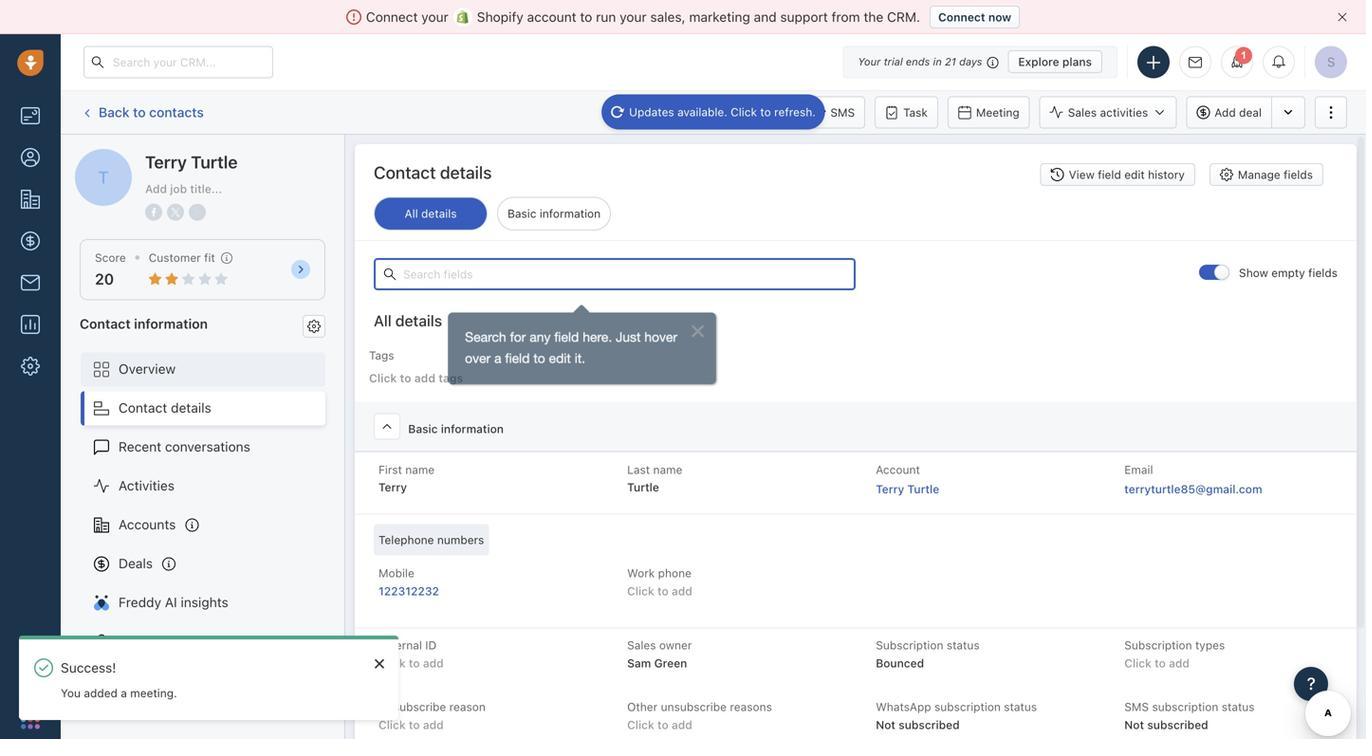 Task type: describe. For each thing, give the bounding box(es) containing it.
add deal
[[1215, 106, 1262, 119]]

122312232 link
[[379, 584, 439, 598]]

connect for connect now
[[939, 10, 986, 24]]

account terry turtle
[[876, 463, 940, 496]]

available.
[[678, 105, 728, 119]]

reason
[[450, 701, 486, 714]]

click for updates available. click to refresh.
[[731, 105, 757, 119]]

email terryturtle85@gmail.com
[[1125, 463, 1263, 496]]

turtle inside last name turtle
[[627, 481, 660, 494]]

add for unsubscribe reason click to add
[[423, 718, 444, 732]]

sales for sales activities
[[1069, 106, 1097, 119]]

add for work phone click to add
[[672, 584, 693, 598]]

plans
[[1063, 55, 1092, 68]]

and
[[754, 9, 777, 25]]

added
[[84, 687, 118, 700]]

close image
[[375, 659, 384, 670]]

fit
[[204, 251, 215, 264]]

deal
[[1240, 106, 1262, 119]]

phone
[[658, 567, 692, 580]]

not for sms subscription status not subscribed
[[1125, 718, 1145, 732]]

sam
[[627, 657, 651, 670]]

back
[[99, 104, 130, 120]]

a
[[121, 687, 127, 700]]

the
[[864, 9, 884, 25]]

terry turtle up add job title...
[[145, 152, 238, 172]]

view field edit history button
[[1041, 163, 1196, 186]]

crm.
[[888, 9, 921, 25]]

add job title...
[[145, 182, 222, 196]]

0 horizontal spatial information
[[134, 316, 208, 332]]

explore plans link
[[1008, 50, 1103, 73]]

manage fields
[[1239, 168, 1314, 181]]

owner
[[660, 639, 692, 652]]

connect for connect your
[[366, 9, 418, 25]]

insights
[[181, 595, 229, 610]]

manage
[[1239, 168, 1281, 181]]

task
[[904, 106, 928, 119]]

call button
[[702, 96, 761, 129]]

work phone click to add
[[627, 567, 693, 598]]

add inside tags click to add tags
[[415, 372, 436, 385]]

0 vertical spatial contact
[[374, 162, 436, 183]]

close image
[[1338, 12, 1348, 22]]

view
[[1069, 168, 1095, 181]]

1 vertical spatial contact
[[80, 316, 131, 332]]

122312232
[[379, 584, 439, 598]]

hotspot (open by clicking or pressing space/enter) alert dialog
[[445, 299, 720, 389]]

2 vertical spatial information
[[441, 422, 504, 436]]

unsubscribe reason click to add
[[379, 701, 486, 732]]

apps
[[119, 673, 150, 688]]

0 vertical spatial contact details
[[374, 162, 492, 183]]

whatsapp subscription status not subscribed
[[876, 701, 1038, 732]]

20 button
[[95, 270, 114, 288]]

1
[[1241, 49, 1247, 61]]

email button
[[625, 96, 693, 129]]

sms for sms subscription status not subscribed
[[1125, 701, 1149, 714]]

1 vertical spatial basic information
[[408, 422, 504, 436]]

add inside other unsubscribe reasons click to add
[[672, 718, 693, 732]]

0 vertical spatial all details
[[405, 207, 457, 220]]

turtle up title...
[[191, 152, 238, 172]]

your
[[858, 56, 881, 68]]

connect your
[[366, 9, 449, 25]]

to inside back to contacts link
[[133, 104, 146, 120]]

click for external id click to add
[[379, 657, 406, 670]]

status inside subscription status bounced
[[947, 639, 980, 652]]

subscribed for sms
[[1148, 718, 1209, 732]]

click inside other unsubscribe reasons click to add
[[627, 718, 655, 732]]

edit
[[1125, 168, 1145, 181]]

turtle up job
[[148, 149, 183, 164]]

send email image
[[1189, 56, 1203, 69]]

terry turtle down back to contacts link
[[113, 149, 183, 164]]

add for add deal
[[1215, 106, 1237, 119]]

recent conversations
[[119, 439, 250, 455]]

status for whatsapp
[[1004, 701, 1038, 714]]

contacts
[[149, 104, 204, 120]]

your trial ends in 21 days
[[858, 56, 983, 68]]

to inside subscription types click to add
[[1155, 657, 1166, 670]]

shopify
[[477, 9, 524, 25]]

to inside the updates available. click to refresh. link
[[761, 105, 771, 119]]

terryturtle85@gmail.com link
[[1125, 480, 1263, 499]]

last name turtle
[[627, 463, 683, 494]]

ends
[[906, 56, 931, 68]]

to inside unsubscribe reason click to add
[[409, 718, 420, 732]]

first name terry
[[379, 463, 435, 494]]

accounts
[[119, 517, 176, 533]]

subscription for whatsapp
[[935, 701, 1001, 714]]

explore plans
[[1019, 55, 1092, 68]]

not for whatsapp subscription status not subscribed
[[876, 718, 896, 732]]

email for email
[[654, 106, 682, 119]]

activities
[[119, 478, 175, 494]]

show
[[1240, 266, 1269, 279]]

t for score
[[98, 167, 109, 188]]

last
[[627, 463, 650, 476]]

subscription status bounced
[[876, 639, 980, 670]]

deals
[[119, 556, 153, 571]]

to left run
[[580, 9, 593, 25]]

terryturtle85@gmail.com
[[1125, 483, 1263, 496]]

telephone
[[379, 533, 434, 547]]

back to contacts
[[99, 104, 204, 120]]

1 horizontal spatial tags
[[439, 372, 463, 385]]

terry turtle link
[[876, 483, 940, 496]]

reasons
[[730, 701, 773, 714]]

first
[[379, 463, 402, 476]]

tags click to add tags
[[369, 349, 463, 385]]

updates
[[629, 105, 675, 119]]

click for subscription types click to add
[[1125, 657, 1152, 670]]

to inside other unsubscribe reasons click to add
[[658, 718, 669, 732]]

email for email terryturtle85@gmail.com
[[1125, 463, 1154, 476]]

1 vertical spatial all
[[374, 312, 392, 330]]

click inside tags click to add tags
[[369, 372, 397, 385]]

explore
[[1019, 55, 1060, 68]]

2 your from the left
[[620, 9, 647, 25]]

customer fit
[[149, 251, 215, 264]]

connect now
[[939, 10, 1012, 24]]

1 vertical spatial contact details
[[119, 400, 211, 416]]

activities
[[1101, 106, 1149, 119]]

to inside external id click to add
[[409, 657, 420, 670]]

whatsapp
[[876, 701, 932, 714]]

from
[[832, 9, 861, 25]]

t for t
[[86, 150, 93, 163]]

terry up job
[[145, 152, 187, 172]]

meeting
[[977, 106, 1020, 119]]

terry inside first name terry
[[379, 481, 407, 494]]

phone image
[[21, 667, 40, 686]]



Task type: vqa. For each thing, say whether or not it's contained in the screenshot.


Task type: locate. For each thing, give the bounding box(es) containing it.
add for subscription types click to add
[[1169, 657, 1190, 670]]

freddy
[[119, 595, 161, 610]]

subscription inside subscription types click to add
[[1125, 639, 1193, 652]]

success!
[[61, 660, 116, 676]]

subscription for click
[[1125, 639, 1193, 652]]

score 20
[[95, 251, 126, 288]]

unsubscribe
[[379, 701, 446, 714]]

conversations
[[165, 439, 250, 455]]

status for sms
[[1222, 701, 1255, 714]]

sales up sam
[[627, 639, 656, 652]]

1 vertical spatial in
[[154, 673, 165, 688]]

information up search fields text box
[[540, 207, 601, 220]]

connect
[[366, 9, 418, 25], [939, 10, 986, 24]]

0 horizontal spatial sms
[[831, 106, 855, 119]]

0 vertical spatial sales
[[1069, 106, 1097, 119]]

1 vertical spatial email
[[1125, 463, 1154, 476]]

1 horizontal spatial basic
[[508, 207, 537, 220]]

turtle down last
[[627, 481, 660, 494]]

your left "shopify" at the left top
[[422, 9, 449, 25]]

2 horizontal spatial status
[[1222, 701, 1255, 714]]

1 horizontal spatial contact details
[[374, 162, 492, 183]]

not
[[876, 718, 896, 732], [1125, 718, 1145, 732]]

recent
[[119, 439, 161, 455]]

connect inside button
[[939, 10, 986, 24]]

0 horizontal spatial sales
[[627, 639, 656, 652]]

sales owner sam green
[[627, 639, 692, 670]]

in
[[934, 56, 942, 68], [154, 673, 165, 688]]

click for work phone click to add
[[627, 584, 655, 598]]

add inside unsubscribe reason click to add
[[423, 718, 444, 732]]

types
[[1196, 639, 1226, 652]]

apps in marketplace
[[119, 673, 244, 688]]

to inside tags click to add tags
[[400, 372, 412, 385]]

name for turtle
[[653, 463, 683, 476]]

subscribed down subscription types click to add
[[1148, 718, 1209, 732]]

sales for sales owner sam green
[[627, 639, 656, 652]]

score
[[95, 251, 126, 264]]

to down other at bottom
[[658, 718, 669, 732]]

t down back
[[98, 167, 109, 188]]

field
[[1098, 168, 1122, 181]]

1 vertical spatial sms
[[1125, 701, 1149, 714]]

2 not from the left
[[1125, 718, 1145, 732]]

1 horizontal spatial subscription
[[1153, 701, 1219, 714]]

history
[[1149, 168, 1185, 181]]

status inside whatsapp subscription status not subscribed
[[1004, 701, 1038, 714]]

0 vertical spatial in
[[934, 56, 942, 68]]

call link
[[702, 96, 761, 129]]

Search your CRM... text field
[[84, 46, 273, 78]]

freddy ai insights
[[119, 595, 229, 610]]

job
[[170, 182, 187, 196]]

not down whatsapp
[[876, 718, 896, 732]]

id
[[425, 639, 437, 652]]

sales
[[1069, 106, 1097, 119], [627, 639, 656, 652]]

0 vertical spatial add
[[1215, 106, 1237, 119]]

subscribed inside sms subscription status not subscribed
[[1148, 718, 1209, 732]]

0 vertical spatial tags
[[369, 349, 394, 362]]

subscription
[[935, 701, 1001, 714], [1153, 701, 1219, 714]]

2 name from the left
[[653, 463, 683, 476]]

mobile
[[379, 567, 415, 580]]

support
[[781, 9, 828, 25]]

click inside unsubscribe reason click to add
[[379, 718, 406, 732]]

0 horizontal spatial basic
[[408, 422, 438, 436]]

subscription
[[876, 639, 944, 652], [1125, 639, 1193, 652]]

sms inside button
[[831, 106, 855, 119]]

your right run
[[620, 9, 647, 25]]

sms right refresh.
[[831, 106, 855, 119]]

0 horizontal spatial your
[[422, 9, 449, 25]]

name for terry
[[406, 463, 435, 476]]

1 vertical spatial information
[[134, 316, 208, 332]]

ai
[[165, 595, 177, 610]]

details
[[440, 162, 492, 183], [421, 207, 457, 220], [396, 312, 442, 330], [171, 400, 211, 416]]

1 horizontal spatial status
[[1004, 701, 1038, 714]]

1 horizontal spatial add
[[1215, 106, 1237, 119]]

you
[[61, 687, 81, 700]]

subscribed down whatsapp
[[899, 718, 960, 732]]

click inside subscription types click to add
[[1125, 657, 1152, 670]]

2 subscription from the left
[[1153, 701, 1219, 714]]

2 vertical spatial contact
[[119, 400, 167, 416]]

Search fields text field
[[374, 258, 856, 290]]

mng settings image
[[308, 320, 321, 333]]

0 vertical spatial basic
[[508, 207, 537, 220]]

0 horizontal spatial contact details
[[119, 400, 211, 416]]

marketing
[[689, 9, 751, 25]]

call
[[731, 106, 751, 119]]

1 horizontal spatial connect
[[939, 10, 986, 24]]

basic information
[[508, 207, 601, 220], [408, 422, 504, 436]]

sales left activities
[[1069, 106, 1097, 119]]

subscription inside whatsapp subscription status not subscribed
[[935, 701, 1001, 714]]

1 vertical spatial fields
[[1309, 266, 1338, 279]]

click
[[731, 105, 757, 119], [369, 372, 397, 385], [627, 584, 655, 598], [379, 657, 406, 670], [1125, 657, 1152, 670], [379, 718, 406, 732], [627, 718, 655, 732]]

name inside last name turtle
[[653, 463, 683, 476]]

0 horizontal spatial t
[[86, 150, 93, 163]]

overview
[[119, 361, 176, 377]]

connect now button
[[930, 6, 1021, 28]]

all details
[[405, 207, 457, 220], [374, 312, 442, 330]]

email
[[654, 106, 682, 119], [1125, 463, 1154, 476]]

1 horizontal spatial name
[[653, 463, 683, 476]]

account
[[527, 9, 577, 25]]

1 name from the left
[[406, 463, 435, 476]]

fields inside button
[[1284, 168, 1314, 181]]

1 vertical spatial basic
[[408, 422, 438, 436]]

0 vertical spatial t
[[86, 150, 93, 163]]

add inside subscription types click to add
[[1169, 657, 1190, 670]]

status inside sms subscription status not subscribed
[[1222, 701, 1255, 714]]

0 vertical spatial sms
[[831, 106, 855, 119]]

basic information up search fields text box
[[508, 207, 601, 220]]

subscription right whatsapp
[[935, 701, 1001, 714]]

to down the unsubscribe on the left of the page
[[409, 718, 420, 732]]

email inside button
[[654, 106, 682, 119]]

in right apps
[[154, 673, 165, 688]]

1 vertical spatial t
[[98, 167, 109, 188]]

1 subscription from the left
[[876, 639, 944, 652]]

not down subscription types click to add
[[1125, 718, 1145, 732]]

telephone numbers
[[379, 533, 484, 547]]

0 horizontal spatial status
[[947, 639, 980, 652]]

add left deal
[[1215, 106, 1237, 119]]

customer
[[149, 251, 201, 264]]

sms for sms
[[831, 106, 855, 119]]

terry down back to contacts link
[[113, 149, 144, 164]]

mobile 122312232
[[379, 567, 439, 598]]

0 vertical spatial fields
[[1284, 168, 1314, 181]]

unsubscribe
[[661, 701, 727, 714]]

to up first
[[400, 372, 412, 385]]

1 horizontal spatial sms
[[1125, 701, 1149, 714]]

subscription for sms
[[1153, 701, 1219, 714]]

updates available. click to refresh. link
[[602, 94, 826, 130]]

name right last
[[653, 463, 683, 476]]

add for external id click to add
[[423, 657, 444, 670]]

1 subscribed from the left
[[899, 718, 960, 732]]

tags
[[369, 349, 394, 362], [439, 372, 463, 385]]

show empty fields
[[1240, 266, 1338, 279]]

0 horizontal spatial connect
[[366, 9, 418, 25]]

1 vertical spatial all details
[[374, 312, 442, 330]]

name inside first name terry
[[406, 463, 435, 476]]

subscription left types
[[1125, 639, 1193, 652]]

1 horizontal spatial all
[[405, 207, 418, 220]]

freshworks switcher image
[[21, 710, 40, 729]]

click inside the work phone click to add
[[627, 584, 655, 598]]

sales inside sales owner sam green
[[627, 639, 656, 652]]

0 horizontal spatial subscription
[[876, 639, 944, 652]]

0 horizontal spatial tags
[[369, 349, 394, 362]]

1 horizontal spatial subscribed
[[1148, 718, 1209, 732]]

to up sms subscription status not subscribed
[[1155, 657, 1166, 670]]

add
[[1215, 106, 1237, 119], [145, 182, 167, 196]]

1 vertical spatial tags
[[439, 372, 463, 385]]

information down tags click to add tags
[[441, 422, 504, 436]]

0 horizontal spatial email
[[654, 106, 682, 119]]

to right call
[[761, 105, 771, 119]]

1 horizontal spatial t
[[98, 167, 109, 188]]

t down back to contacts link
[[86, 150, 93, 163]]

sales activities
[[1069, 106, 1149, 119]]

phone element
[[11, 658, 49, 696]]

fields right the empty
[[1309, 266, 1338, 279]]

terry down first
[[379, 481, 407, 494]]

2 subscription from the left
[[1125, 639, 1193, 652]]

1 vertical spatial add
[[145, 182, 167, 196]]

add left job
[[145, 182, 167, 196]]

subscription inside subscription status bounced
[[876, 639, 944, 652]]

view field edit history
[[1069, 168, 1185, 181]]

0 horizontal spatial basic information
[[408, 422, 504, 436]]

21
[[945, 56, 957, 68]]

name right first
[[406, 463, 435, 476]]

0 vertical spatial email
[[654, 106, 682, 119]]

other unsubscribe reasons click to add
[[627, 701, 773, 732]]

1 horizontal spatial information
[[441, 422, 504, 436]]

terry down account
[[876, 483, 905, 496]]

0 horizontal spatial not
[[876, 718, 896, 732]]

contact information
[[80, 316, 208, 332]]

your
[[422, 9, 449, 25], [620, 9, 647, 25]]

not inside whatsapp subscription status not subscribed
[[876, 718, 896, 732]]

terry
[[113, 149, 144, 164], [145, 152, 187, 172], [379, 481, 407, 494], [876, 483, 905, 496]]

marketplace
[[168, 673, 244, 688]]

in left 21
[[934, 56, 942, 68]]

all
[[405, 207, 418, 220], [374, 312, 392, 330]]

sms inside sms subscription status not subscribed
[[1125, 701, 1149, 714]]

basic
[[508, 207, 537, 220], [408, 422, 438, 436]]

subscription types click to add
[[1125, 639, 1226, 670]]

0 horizontal spatial subscription
[[935, 701, 1001, 714]]

2 horizontal spatial information
[[540, 207, 601, 220]]

back to contacts link
[[80, 98, 205, 127]]

0 horizontal spatial in
[[154, 673, 165, 688]]

1 horizontal spatial email
[[1125, 463, 1154, 476]]

0 horizontal spatial subscribed
[[899, 718, 960, 732]]

1 horizontal spatial basic information
[[508, 207, 601, 220]]

email inside email terryturtle85@gmail.com
[[1125, 463, 1154, 476]]

subscribed inside whatsapp subscription status not subscribed
[[899, 718, 960, 732]]

subscription inside sms subscription status not subscribed
[[1153, 701, 1219, 714]]

add for add job title...
[[145, 182, 167, 196]]

information up overview
[[134, 316, 208, 332]]

2 subscribed from the left
[[1148, 718, 1209, 732]]

sms button
[[802, 96, 866, 129]]

to down 'phone'
[[658, 584, 669, 598]]

1 horizontal spatial sales
[[1069, 106, 1097, 119]]

account
[[876, 463, 920, 476]]

1 horizontal spatial your
[[620, 9, 647, 25]]

add inside button
[[1215, 106, 1237, 119]]

sales,
[[651, 9, 686, 25]]

0 vertical spatial all
[[405, 207, 418, 220]]

1 horizontal spatial subscription
[[1125, 639, 1193, 652]]

manage fields button
[[1210, 163, 1324, 186]]

1 horizontal spatial not
[[1125, 718, 1145, 732]]

to right back
[[133, 104, 146, 120]]

add
[[415, 372, 436, 385], [672, 584, 693, 598], [423, 657, 444, 670], [1169, 657, 1190, 670], [423, 718, 444, 732], [672, 718, 693, 732]]

add inside the work phone click to add
[[672, 584, 693, 598]]

meeting button
[[948, 96, 1031, 129]]

turtle down account
[[908, 483, 940, 496]]

0 vertical spatial information
[[540, 207, 601, 220]]

1 vertical spatial sales
[[627, 639, 656, 652]]

external id click to add
[[379, 639, 444, 670]]

0 horizontal spatial add
[[145, 182, 167, 196]]

not inside sms subscription status not subscribed
[[1125, 718, 1145, 732]]

click for unsubscribe reason click to add
[[379, 718, 406, 732]]

fields right manage
[[1284, 168, 1314, 181]]

1 subscription from the left
[[935, 701, 1001, 714]]

0 horizontal spatial name
[[406, 463, 435, 476]]

name
[[406, 463, 435, 476], [653, 463, 683, 476]]

updates available. click to refresh.
[[629, 105, 816, 119]]

1 horizontal spatial in
[[934, 56, 942, 68]]

basic information up first name terry
[[408, 422, 504, 436]]

to inside the work phone click to add
[[658, 584, 669, 598]]

sms down subscription types click to add
[[1125, 701, 1149, 714]]

subscribed for whatsapp
[[899, 718, 960, 732]]

0 vertical spatial basic information
[[508, 207, 601, 220]]

click inside external id click to add
[[379, 657, 406, 670]]

fields
[[1284, 168, 1314, 181], [1309, 266, 1338, 279]]

subscription up bounced
[[876, 639, 944, 652]]

turtle inside account terry turtle
[[908, 483, 940, 496]]

0 horizontal spatial all
[[374, 312, 392, 330]]

1 not from the left
[[876, 718, 896, 732]]

subscription for bounced
[[876, 639, 944, 652]]

task button
[[875, 96, 939, 129]]

title...
[[190, 182, 222, 196]]

information
[[540, 207, 601, 220], [134, 316, 208, 332], [441, 422, 504, 436]]

terry inside account terry turtle
[[876, 483, 905, 496]]

subscription down subscription types click to add
[[1153, 701, 1219, 714]]

1 your from the left
[[422, 9, 449, 25]]

sms subscription status not subscribed
[[1125, 701, 1255, 732]]

add inside external id click to add
[[423, 657, 444, 670]]

to down external
[[409, 657, 420, 670]]



